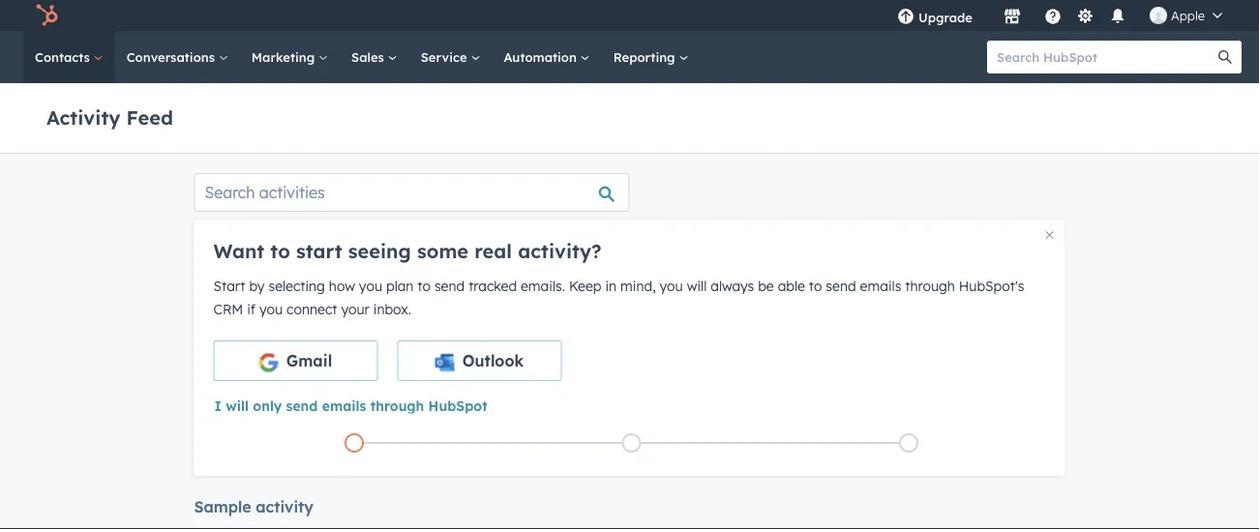 Task type: vqa. For each thing, say whether or not it's contained in the screenshot.
MARKETING link
yes



Task type: describe. For each thing, give the bounding box(es) containing it.
apple
[[1171, 7, 1205, 23]]

through inside button
[[371, 397, 424, 414]]

service
[[421, 49, 471, 65]]

your
[[341, 301, 370, 318]]

conversations
[[127, 49, 219, 65]]

will inside start by selecting how you plan to send tracked emails. keep in mind, you will always be able to send emails through hubspot's crm if you connect your inbox.
[[687, 278, 707, 295]]

some
[[417, 239, 469, 263]]

upgrade image
[[897, 9, 915, 26]]

real
[[475, 239, 512, 263]]

0 horizontal spatial to
[[270, 239, 290, 263]]

contacts link
[[23, 31, 115, 83]]

only
[[253, 397, 282, 414]]

sample
[[194, 498, 251, 517]]

1 horizontal spatial you
[[359, 278, 382, 295]]

help button
[[1037, 0, 1070, 31]]

seeing
[[348, 239, 411, 263]]

through inside start by selecting how you plan to send tracked emails. keep in mind, you will always be able to send emails through hubspot's crm if you connect your inbox.
[[906, 278, 955, 295]]

Gmail checkbox
[[213, 341, 378, 381]]

be
[[758, 278, 774, 295]]

tracked
[[469, 278, 517, 295]]

Search activities search field
[[194, 173, 630, 212]]

able
[[778, 278, 805, 295]]

2 horizontal spatial you
[[660, 278, 683, 295]]

settings image
[[1077, 8, 1095, 26]]

marketing link
[[240, 31, 340, 83]]

notifications button
[[1102, 0, 1135, 31]]

plan
[[386, 278, 414, 295]]

selecting
[[269, 278, 325, 295]]

1 horizontal spatial send
[[435, 278, 465, 295]]

contacts
[[35, 49, 94, 65]]

activity feed
[[46, 105, 173, 129]]

sales
[[351, 49, 388, 65]]

menu containing apple
[[884, 0, 1236, 31]]

Outlook checkbox
[[397, 341, 562, 381]]

search image
[[1219, 50, 1233, 64]]

reporting link
[[602, 31, 700, 83]]

activity
[[256, 498, 314, 517]]

1 horizontal spatial to
[[418, 278, 431, 295]]

marketplaces button
[[992, 0, 1033, 31]]

hubspot
[[429, 397, 488, 414]]

close image
[[1046, 231, 1054, 239]]

start
[[213, 278, 245, 295]]

onboarding.steps.sendtrackedemailingmail.title image
[[627, 439, 637, 449]]

hubspot link
[[23, 4, 73, 27]]

hubspot's
[[959, 278, 1025, 295]]



Task type: locate. For each thing, give the bounding box(es) containing it.
how
[[329, 278, 355, 295]]

to right able
[[809, 278, 822, 295]]

i will only send emails through hubspot
[[214, 397, 488, 414]]

inbox.
[[373, 301, 412, 318]]

through left hubspot's
[[906, 278, 955, 295]]

menu
[[884, 0, 1236, 31]]

apple button
[[1139, 0, 1234, 31]]

i
[[214, 397, 222, 414]]

0 horizontal spatial emails
[[322, 397, 366, 414]]

send right only
[[286, 397, 318, 414]]

want to start seeing some real activity?
[[213, 239, 602, 263]]

by
[[249, 278, 265, 295]]

always
[[711, 278, 755, 295]]

0 horizontal spatial you
[[259, 301, 283, 318]]

0 vertical spatial will
[[687, 278, 707, 295]]

connect
[[287, 301, 337, 318]]

send right able
[[826, 278, 857, 295]]

i will only send emails through hubspot button
[[213, 397, 489, 415]]

will left always
[[687, 278, 707, 295]]

automation link
[[492, 31, 602, 83]]

activity?
[[518, 239, 602, 263]]

0 horizontal spatial send
[[286, 397, 318, 414]]

bob builder image
[[1150, 7, 1168, 24]]

0 vertical spatial through
[[906, 278, 955, 295]]

service link
[[409, 31, 492, 83]]

outlook
[[462, 351, 524, 371]]

2 horizontal spatial send
[[826, 278, 857, 295]]

Search HubSpot search field
[[988, 41, 1225, 74]]

to
[[270, 239, 290, 263], [418, 278, 431, 295], [809, 278, 822, 295]]

marketplaces image
[[1004, 9, 1021, 26]]

emails inside button
[[322, 397, 366, 414]]

0 horizontal spatial through
[[371, 397, 424, 414]]

send
[[435, 278, 465, 295], [826, 278, 857, 295], [286, 397, 318, 414]]

crm
[[213, 301, 243, 318]]

emails down gmail
[[322, 397, 366, 414]]

conversations link
[[115, 31, 240, 83]]

send down some
[[435, 278, 465, 295]]

1 horizontal spatial will
[[687, 278, 707, 295]]

reporting
[[614, 49, 679, 65]]

to right plan
[[418, 278, 431, 295]]

onboarding.steps.finalstep.title image
[[904, 439, 914, 449]]

automation
[[504, 49, 581, 65]]

send inside button
[[286, 397, 318, 414]]

through
[[906, 278, 955, 295], [371, 397, 424, 414]]

sample activity
[[194, 498, 314, 517]]

1 vertical spatial emails
[[322, 397, 366, 414]]

2 horizontal spatial to
[[809, 278, 822, 295]]

0 vertical spatial emails
[[860, 278, 902, 295]]

emails right able
[[860, 278, 902, 295]]

hubspot image
[[35, 4, 58, 27]]

you up your
[[359, 278, 382, 295]]

will
[[687, 278, 707, 295], [226, 397, 249, 414]]

will right i
[[226, 397, 249, 414]]

you right if
[[259, 301, 283, 318]]

gmail
[[286, 351, 332, 371]]

start
[[296, 239, 342, 263]]

you
[[359, 278, 382, 295], [660, 278, 683, 295], [259, 301, 283, 318]]

notifications image
[[1110, 9, 1127, 26]]

1 vertical spatial will
[[226, 397, 249, 414]]

to up selecting
[[270, 239, 290, 263]]

if
[[247, 301, 256, 318]]

emails.
[[521, 278, 565, 295]]

help image
[[1045, 9, 1062, 26]]

through left hubspot
[[371, 397, 424, 414]]

emails inside start by selecting how you plan to send tracked emails. keep in mind, you will always be able to send emails through hubspot's crm if you connect your inbox.
[[860, 278, 902, 295]]

activity
[[46, 105, 120, 129]]

settings link
[[1074, 5, 1098, 26]]

search button
[[1209, 41, 1242, 74]]

mind,
[[621, 278, 656, 295]]

feed
[[126, 105, 173, 129]]

want
[[213, 239, 265, 263]]

marketing
[[252, 49, 319, 65]]

keep
[[569, 278, 602, 295]]

sales link
[[340, 31, 409, 83]]

upgrade
[[919, 9, 973, 25]]

1 horizontal spatial emails
[[860, 278, 902, 295]]

list
[[215, 430, 1048, 457]]

will inside button
[[226, 397, 249, 414]]

emails
[[860, 278, 902, 295], [322, 397, 366, 414]]

you right mind,
[[660, 278, 683, 295]]

1 vertical spatial through
[[371, 397, 424, 414]]

0 horizontal spatial will
[[226, 397, 249, 414]]

start by selecting how you plan to send tracked emails. keep in mind, you will always be able to send emails through hubspot's crm if you connect your inbox.
[[213, 278, 1025, 318]]

1 horizontal spatial through
[[906, 278, 955, 295]]

in
[[606, 278, 617, 295]]

menu item
[[987, 0, 990, 31]]



